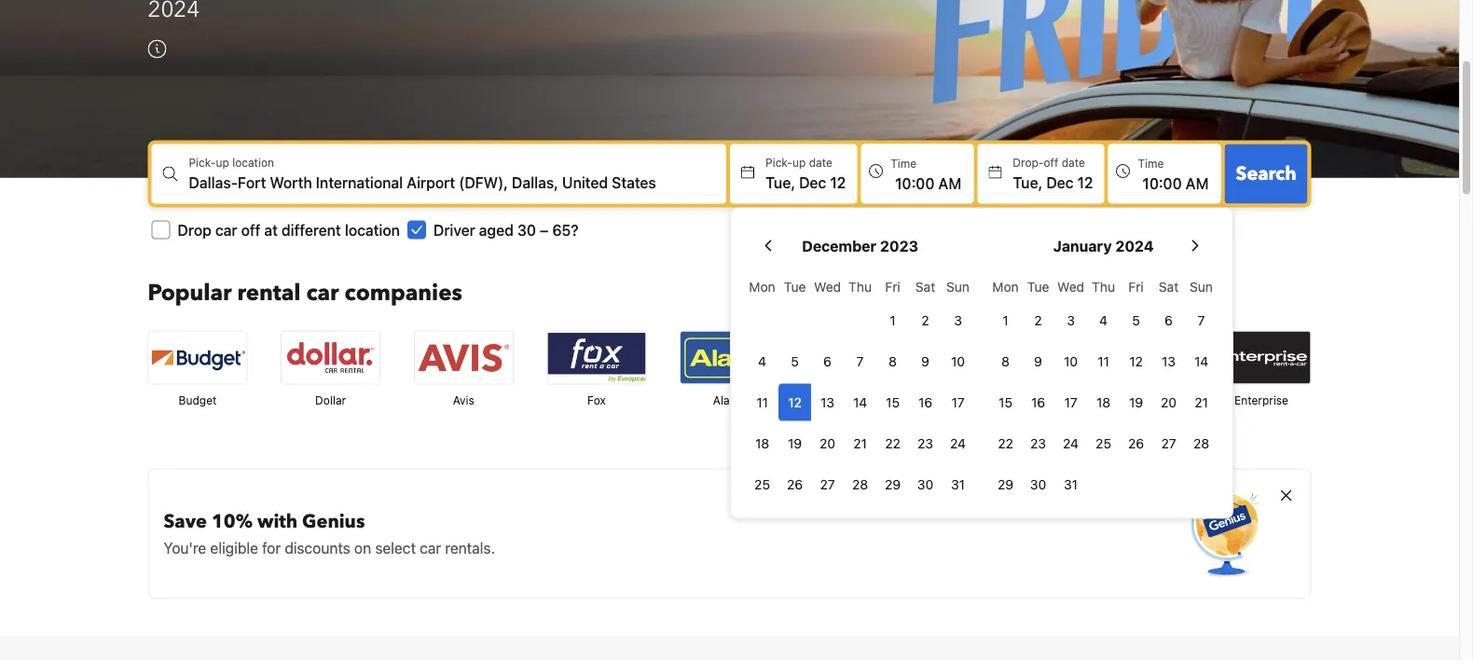 Task type: locate. For each thing, give the bounding box(es) containing it.
2 inside checkbox
[[1035, 312, 1042, 328]]

1 2 from the left
[[922, 312, 930, 328]]

1 mon tue wed thu from the left
[[749, 279, 872, 294]]

22 inside 22 checkbox
[[998, 435, 1014, 451]]

12 up "january"
[[1078, 173, 1094, 191]]

1 horizontal spatial wed
[[1058, 279, 1085, 294]]

14 for 14 january 2024 checkbox
[[1195, 353, 1209, 369]]

12 right 11 option
[[1130, 353, 1143, 369]]

1 horizontal spatial sat
[[1159, 279, 1179, 294]]

5 for 5 january 2024 option
[[1132, 312, 1140, 328]]

6 left 7 "option"
[[824, 353, 832, 369]]

search button
[[1225, 144, 1308, 204]]

19 left 20 december 2023 option
[[788, 435, 802, 451]]

24 for 24 checkbox
[[950, 435, 966, 451]]

0 horizontal spatial grid
[[746, 268, 975, 503]]

0 vertical spatial 7
[[1198, 312, 1205, 328]]

1 left 2 checkbox
[[1003, 312, 1009, 328]]

0 horizontal spatial 13
[[821, 394, 835, 410]]

0 horizontal spatial 24
[[950, 435, 966, 451]]

0 vertical spatial 27
[[1162, 435, 1177, 451]]

2 sun from the left
[[1190, 279, 1213, 294]]

1 horizontal spatial up
[[793, 156, 806, 169]]

0 horizontal spatial location
[[232, 156, 274, 169]]

0 horizontal spatial 3
[[954, 312, 962, 328]]

17 inside checkbox
[[952, 394, 965, 410]]

thu for december
[[849, 279, 872, 294]]

11 inside checkbox
[[757, 394, 768, 410]]

17 December 2023 checkbox
[[942, 384, 975, 421]]

0 horizontal spatial 7
[[857, 353, 864, 369]]

1 15 from the left
[[886, 394, 900, 410]]

mon tue wed thu up 2 checkbox
[[993, 279, 1115, 294]]

1 horizontal spatial location
[[345, 221, 400, 239]]

8 for 8 december 2023 checkbox
[[889, 353, 897, 369]]

0 vertical spatial 28
[[1194, 435, 1210, 451]]

29 inside checkbox
[[885, 476, 901, 492]]

1 vertical spatial 27
[[820, 476, 835, 492]]

1 horizontal spatial 19
[[1129, 394, 1143, 410]]

select
[[375, 539, 416, 557]]

11 left "12 december 2023" option
[[757, 394, 768, 410]]

2 mon tue wed thu from the left
[[993, 279, 1115, 294]]

2 December 2023 checkbox
[[909, 301, 942, 339]]

24 December 2023 checkbox
[[942, 425, 975, 462]]

10 for 10 checkbox
[[951, 353, 965, 369]]

65?
[[552, 221, 579, 239]]

31
[[951, 476, 965, 492], [1064, 476, 1078, 492]]

2 for january 2024
[[1035, 312, 1042, 328]]

1 vertical spatial 19
[[788, 435, 802, 451]]

tue for january
[[1027, 279, 1049, 294]]

23 inside 'checkbox'
[[1031, 435, 1046, 451]]

mon tue wed thu
[[749, 279, 872, 294], [993, 279, 1115, 294]]

1 date from the left
[[809, 156, 833, 169]]

mon for january
[[993, 279, 1019, 294]]

18 for 18 checkbox
[[755, 435, 770, 451]]

0 horizontal spatial mon tue wed thu
[[749, 279, 872, 294]]

up inside pick-up date tue, dec 12
[[793, 156, 806, 169]]

30 right 29 december 2023 checkbox
[[918, 476, 934, 492]]

2 date from the left
[[1062, 156, 1085, 169]]

2 pick- from the left
[[766, 156, 793, 169]]

tue
[[784, 279, 806, 294], [1027, 279, 1049, 294]]

21 inside checkbox
[[854, 435, 867, 451]]

10%
[[212, 509, 253, 534]]

date inside drop-off date tue, dec 12
[[1062, 156, 1085, 169]]

2 right 1 option
[[1035, 312, 1042, 328]]

5 December 2023 checkbox
[[779, 343, 811, 380]]

16 for the 16 december 2023 checkbox
[[919, 394, 933, 410]]

8 January 2024 checkbox
[[990, 343, 1022, 380]]

0 horizontal spatial 14
[[853, 394, 867, 410]]

1 24 from the left
[[950, 435, 966, 451]]

off
[[1044, 156, 1059, 169], [241, 221, 261, 239]]

2 inside option
[[922, 312, 930, 328]]

5 inside option
[[1132, 312, 1140, 328]]

wed down december at right top
[[814, 279, 841, 294]]

26
[[1128, 435, 1144, 451], [787, 476, 803, 492]]

4 for 4 december 2023 checkbox
[[758, 353, 767, 369]]

10 right 9 option
[[951, 353, 965, 369]]

1 10 from the left
[[951, 353, 965, 369]]

sixt
[[986, 394, 1006, 407]]

19 inside option
[[1129, 394, 1143, 410]]

1 horizontal spatial 5
[[1132, 312, 1140, 328]]

1 tue from the left
[[784, 279, 806, 294]]

2 fri from the left
[[1129, 279, 1144, 294]]

0 horizontal spatial 27
[[820, 476, 835, 492]]

1 left 2 option
[[890, 312, 896, 328]]

1 horizontal spatial 8
[[1002, 353, 1010, 369]]

companies
[[345, 278, 462, 308]]

mon
[[749, 279, 776, 294], [993, 279, 1019, 294]]

up for pick-up location
[[216, 156, 229, 169]]

10 inside 'checkbox'
[[1064, 353, 1078, 369]]

20
[[1161, 394, 1177, 410], [820, 435, 836, 451]]

dec up december at right top
[[799, 173, 827, 191]]

0 horizontal spatial 31
[[951, 476, 965, 492]]

14 inside 14 december 2023 option
[[853, 394, 867, 410]]

18
[[1097, 394, 1111, 410], [755, 435, 770, 451]]

28 inside 'checkbox'
[[1194, 435, 1210, 451]]

0 vertical spatial location
[[232, 156, 274, 169]]

10 for 10 'checkbox'
[[1064, 353, 1078, 369]]

7 inside 7 "option"
[[857, 353, 864, 369]]

5 inside checkbox
[[791, 353, 799, 369]]

24
[[950, 435, 966, 451], [1063, 435, 1079, 451]]

8 for 8 checkbox
[[1002, 353, 1010, 369]]

22 inside 22 december 2023 option
[[885, 435, 901, 451]]

17 right the 16 december 2023 checkbox
[[952, 394, 965, 410]]

8 December 2023 checkbox
[[877, 343, 909, 380]]

0 vertical spatial 4
[[1100, 312, 1108, 328]]

2 10 from the left
[[1064, 353, 1078, 369]]

22
[[885, 435, 901, 451], [998, 435, 1014, 451]]

thu
[[849, 279, 872, 294], [1092, 279, 1115, 294]]

2 right '1 december 2023' option in the right of the page
[[922, 312, 930, 328]]

avis logo image
[[415, 331, 513, 384]]

date
[[809, 156, 833, 169], [1062, 156, 1085, 169]]

thu down december 2023
[[849, 279, 872, 294]]

tue, inside pick-up date tue, dec 12
[[766, 173, 796, 191]]

12 December 2023 checkbox
[[779, 384, 811, 421]]

2024
[[1116, 237, 1154, 254]]

grid for january
[[990, 268, 1218, 503]]

18 left 19 checkbox
[[755, 435, 770, 451]]

5
[[1132, 312, 1140, 328], [791, 353, 799, 369]]

1 horizontal spatial tue,
[[1013, 173, 1043, 191]]

15 December 2023 checkbox
[[877, 384, 909, 421]]

10
[[951, 353, 965, 369], [1064, 353, 1078, 369]]

budget logo image
[[149, 331, 247, 384]]

31 right the 30 january 2024 "option"
[[1064, 476, 1078, 492]]

8 left 9 january 2024 checkbox
[[1002, 353, 1010, 369]]

7 right "6 december 2023" option
[[857, 353, 864, 369]]

25
[[1096, 435, 1112, 451], [755, 476, 770, 492]]

driver aged 30 – 65?
[[434, 221, 579, 239]]

1 22 from the left
[[885, 435, 901, 451]]

11 for 11 option
[[1098, 353, 1110, 369]]

28 right 27 option
[[1194, 435, 1210, 451]]

fri
[[885, 279, 901, 294], [1129, 279, 1144, 294]]

1 pick- from the left
[[189, 156, 216, 169]]

5 right 4 december 2023 checkbox
[[791, 353, 799, 369]]

25 right 24 january 2024 checkbox at the bottom of the page
[[1096, 435, 1112, 451]]

1 up from the left
[[216, 156, 229, 169]]

1 vertical spatial 14
[[853, 394, 867, 410]]

drop
[[178, 221, 212, 239]]

1 horizontal spatial 23
[[1031, 435, 1046, 451]]

15 left 16 january 2024 'option'
[[999, 394, 1013, 410]]

0 vertical spatial 14
[[1195, 353, 1209, 369]]

28 right 27 'checkbox' at the bottom of the page
[[852, 476, 868, 492]]

14 left 15 december 2023 checkbox
[[853, 394, 867, 410]]

tue, for drop-off date tue, dec 12
[[1013, 173, 1043, 191]]

12 up december at right top
[[830, 173, 846, 191]]

0 vertical spatial off
[[1044, 156, 1059, 169]]

you're
[[164, 539, 206, 557]]

11 right 10 'checkbox'
[[1098, 353, 1110, 369]]

25 inside option
[[755, 476, 770, 492]]

fri for 2023
[[885, 279, 901, 294]]

2 23 from the left
[[1031, 435, 1046, 451]]

1 wed from the left
[[814, 279, 841, 294]]

2 for december 2023
[[922, 312, 930, 328]]

2 tue from the left
[[1027, 279, 1049, 294]]

20 left the 21 checkbox
[[820, 435, 836, 451]]

at
[[264, 221, 278, 239]]

date up december at right top
[[809, 156, 833, 169]]

1 vertical spatial car
[[306, 278, 339, 308]]

drop car off at different location
[[178, 221, 400, 239]]

22 left 23 'checkbox'
[[998, 435, 1014, 451]]

2
[[922, 312, 930, 328], [1035, 312, 1042, 328]]

car right select
[[420, 539, 441, 557]]

15 inside checkbox
[[886, 394, 900, 410]]

19 inside checkbox
[[788, 435, 802, 451]]

13 right "12 december 2023" option
[[821, 394, 835, 410]]

sun
[[947, 279, 970, 294], [1190, 279, 1213, 294]]

sat for 2023
[[916, 279, 936, 294]]

1 grid from the left
[[746, 268, 975, 503]]

dec inside pick-up date tue, dec 12
[[799, 173, 827, 191]]

0 horizontal spatial pick-
[[189, 156, 216, 169]]

car right rental on the top of the page
[[306, 278, 339, 308]]

18 inside checkbox
[[755, 435, 770, 451]]

rental
[[237, 278, 301, 308]]

22 for 22 december 2023 option on the bottom right
[[885, 435, 901, 451]]

18 January 2024 checkbox
[[1087, 384, 1120, 421]]

1
[[890, 312, 896, 328], [1003, 312, 1009, 328]]

1 horizontal spatial 29
[[998, 476, 1014, 492]]

sat up the 6 january 2024 option
[[1159, 279, 1179, 294]]

2 2 from the left
[[1035, 312, 1042, 328]]

2 31 from the left
[[1064, 476, 1078, 492]]

1 1 from the left
[[890, 312, 896, 328]]

2 29 from the left
[[998, 476, 1014, 492]]

16 left 17 january 2024 checkbox
[[1031, 394, 1046, 410]]

1 tue, from the left
[[766, 173, 796, 191]]

16 for 16 january 2024 'option'
[[1031, 394, 1046, 410]]

grid
[[746, 268, 975, 503], [990, 268, 1218, 503]]

discounts
[[285, 539, 350, 557]]

13 right 12 january 2024 checkbox
[[1162, 353, 1176, 369]]

30 left 31 checkbox
[[1030, 476, 1047, 492]]

1 horizontal spatial dec
[[1047, 173, 1074, 191]]

pick- inside pick-up date tue, dec 12
[[766, 156, 793, 169]]

15 right thrifty
[[886, 394, 900, 410]]

3 right 2 option
[[954, 312, 962, 328]]

0 horizontal spatial date
[[809, 156, 833, 169]]

1 29 from the left
[[885, 476, 901, 492]]

1 horizontal spatial 26
[[1128, 435, 1144, 451]]

21 right 20 checkbox at the bottom right
[[1195, 394, 1209, 410]]

2 1 from the left
[[1003, 312, 1009, 328]]

12
[[830, 173, 846, 191], [1078, 173, 1094, 191], [1130, 353, 1143, 369], [788, 394, 802, 410]]

23 December 2023 checkbox
[[909, 425, 942, 462]]

1 sun from the left
[[947, 279, 970, 294]]

20 left 21 "checkbox"
[[1161, 394, 1177, 410]]

0 horizontal spatial 16
[[919, 394, 933, 410]]

1 8 from the left
[[889, 353, 897, 369]]

25 left 26 december 2023 checkbox
[[755, 476, 770, 492]]

fox
[[587, 394, 606, 407]]

6 December 2023 checkbox
[[811, 343, 844, 380]]

10 inside checkbox
[[951, 353, 965, 369]]

4 left 5 checkbox
[[758, 353, 767, 369]]

8 right 7 "option"
[[889, 353, 897, 369]]

13 January 2024 checkbox
[[1153, 343, 1185, 380]]

15 inside checkbox
[[999, 394, 1013, 410]]

13
[[1162, 353, 1176, 369], [821, 394, 835, 410]]

1 horizontal spatial 1
[[1003, 312, 1009, 328]]

23 right 22 december 2023 option on the bottom right
[[918, 435, 934, 451]]

11 January 2024 checkbox
[[1087, 343, 1120, 380]]

30
[[517, 221, 536, 239], [918, 476, 934, 492], [1030, 476, 1047, 492]]

search
[[1236, 161, 1297, 186]]

2 up from the left
[[793, 156, 806, 169]]

off left at
[[241, 221, 261, 239]]

0 vertical spatial 18
[[1097, 394, 1111, 410]]

1 horizontal spatial car
[[306, 278, 339, 308]]

26 right 25 december 2023 option
[[787, 476, 803, 492]]

1 horizontal spatial tue
[[1027, 279, 1049, 294]]

22 for 22 checkbox
[[998, 435, 1014, 451]]

21 right 20 december 2023 option
[[854, 435, 867, 451]]

1 horizontal spatial 6
[[1165, 312, 1173, 328]]

1 horizontal spatial 21
[[1195, 394, 1209, 410]]

wed up 3 option on the right
[[1058, 279, 1085, 294]]

0 horizontal spatial 2
[[922, 312, 930, 328]]

29 inside option
[[998, 476, 1014, 492]]

21 for 21 "checkbox"
[[1195, 394, 1209, 410]]

2 dec from the left
[[1047, 173, 1074, 191]]

1 horizontal spatial 17
[[1065, 394, 1078, 410]]

1 horizontal spatial 4
[[1100, 312, 1108, 328]]

0 horizontal spatial 1
[[890, 312, 896, 328]]

location
[[232, 156, 274, 169], [345, 221, 400, 239]]

0 horizontal spatial 17
[[952, 394, 965, 410]]

2 grid from the left
[[990, 268, 1218, 503]]

0 horizontal spatial 11
[[757, 394, 768, 410]]

1 horizontal spatial sun
[[1190, 279, 1213, 294]]

23 inside checkbox
[[918, 435, 934, 451]]

1 3 from the left
[[954, 312, 962, 328]]

3 January 2024 checkbox
[[1055, 301, 1087, 339]]

21 December 2023 checkbox
[[844, 425, 877, 462]]

12 inside pick-up date tue, dec 12
[[830, 173, 846, 191]]

save
[[164, 509, 207, 534]]

28 for 28 checkbox
[[852, 476, 868, 492]]

1 horizontal spatial 22
[[998, 435, 1014, 451]]

21
[[1195, 394, 1209, 410], [854, 435, 867, 451]]

9 inside 9 january 2024 checkbox
[[1034, 353, 1043, 369]]

27 right 26 january 2024 option
[[1162, 435, 1177, 451]]

20 inside option
[[820, 435, 836, 451]]

0 horizontal spatial 4
[[758, 353, 767, 369]]

28 inside checkbox
[[852, 476, 868, 492]]

7
[[1198, 312, 1205, 328], [857, 353, 864, 369]]

1 for december
[[890, 312, 896, 328]]

30 inside checkbox
[[918, 476, 934, 492]]

dec
[[799, 173, 827, 191], [1047, 173, 1074, 191]]

9 December 2023 checkbox
[[909, 343, 942, 380]]

sat
[[916, 279, 936, 294], [1159, 279, 1179, 294]]

car right "drop"
[[215, 221, 237, 239]]

0 horizontal spatial up
[[216, 156, 229, 169]]

1 thu from the left
[[849, 279, 872, 294]]

4 January 2024 checkbox
[[1087, 301, 1120, 339]]

mon tue wed thu down december at right top
[[749, 279, 872, 294]]

30 for 30 checkbox
[[918, 476, 934, 492]]

27 inside option
[[1162, 435, 1177, 451]]

2 tue, from the left
[[1013, 173, 1043, 191]]

12 January 2024 checkbox
[[1120, 343, 1153, 380]]

18 inside option
[[1097, 394, 1111, 410]]

3 inside option
[[1067, 312, 1075, 328]]

0 horizontal spatial tue
[[784, 279, 806, 294]]

see terms and conditions for more information image
[[148, 39, 166, 58]]

24 left the 25 january 2024 option
[[1063, 435, 1079, 451]]

1 horizontal spatial fri
[[1129, 279, 1144, 294]]

21 inside "checkbox"
[[1195, 394, 1209, 410]]

4 inside checkbox
[[758, 353, 767, 369]]

dec inside drop-off date tue, dec 12
[[1047, 173, 1074, 191]]

14 inside 14 january 2024 checkbox
[[1195, 353, 1209, 369]]

car
[[215, 221, 237, 239], [306, 278, 339, 308], [420, 539, 441, 557]]

1 January 2024 checkbox
[[990, 301, 1022, 339]]

7 December 2023 checkbox
[[844, 343, 877, 380]]

26 left 27 option
[[1128, 435, 1144, 451]]

14 for 14 december 2023 option
[[853, 394, 867, 410]]

19 January 2024 checkbox
[[1120, 384, 1153, 421]]

2 3 from the left
[[1067, 312, 1075, 328]]

0 horizontal spatial 19
[[788, 435, 802, 451]]

2 sat from the left
[[1159, 279, 1179, 294]]

0 vertical spatial car
[[215, 221, 237, 239]]

0 horizontal spatial 9
[[922, 353, 930, 369]]

7 inside 7 option
[[1198, 312, 1205, 328]]

16 inside 16 january 2024 'option'
[[1031, 394, 1046, 410]]

off inside drop-off date tue, dec 12
[[1044, 156, 1059, 169]]

30 left –
[[517, 221, 536, 239]]

17 inside checkbox
[[1065, 394, 1078, 410]]

1 sat from the left
[[916, 279, 936, 294]]

1 fri from the left
[[885, 279, 901, 294]]

12 inside checkbox
[[1130, 353, 1143, 369]]

24 inside checkbox
[[950, 435, 966, 451]]

fri up '1 december 2023' option in the right of the page
[[885, 279, 901, 294]]

genius
[[302, 509, 365, 534]]

fri up 5 january 2024 option
[[1129, 279, 1144, 294]]

mon up 4 december 2023 checkbox
[[749, 279, 776, 294]]

0 vertical spatial 20
[[1161, 394, 1177, 410]]

1 horizontal spatial off
[[1044, 156, 1059, 169]]

off up "january"
[[1044, 156, 1059, 169]]

6
[[1165, 312, 1173, 328], [824, 353, 832, 369]]

30 inside "option"
[[1030, 476, 1047, 492]]

2 16 from the left
[[1031, 394, 1046, 410]]

1 16 from the left
[[919, 394, 933, 410]]

tue, inside drop-off date tue, dec 12
[[1013, 173, 1043, 191]]

1 vertical spatial 18
[[755, 435, 770, 451]]

23 right 22 checkbox
[[1031, 435, 1046, 451]]

4 for 4 january 2024 checkbox
[[1100, 312, 1108, 328]]

january
[[1053, 237, 1112, 254]]

1 dec from the left
[[799, 173, 827, 191]]

1 17 from the left
[[952, 394, 965, 410]]

0 horizontal spatial 6
[[824, 353, 832, 369]]

29 left the 30 january 2024 "option"
[[998, 476, 1014, 492]]

aged
[[479, 221, 514, 239]]

sun up 7 option
[[1190, 279, 1213, 294]]

0 horizontal spatial wed
[[814, 279, 841, 294]]

9
[[922, 353, 930, 369], [1034, 353, 1043, 369]]

pick-
[[189, 156, 216, 169], [766, 156, 793, 169]]

Pick-up location field
[[189, 171, 727, 193]]

0 horizontal spatial 26
[[787, 476, 803, 492]]

28
[[1194, 435, 1210, 451], [852, 476, 868, 492]]

0 horizontal spatial 10
[[951, 353, 965, 369]]

dollar logo image
[[282, 331, 380, 384]]

0 vertical spatial 6
[[1165, 312, 1173, 328]]

0 horizontal spatial 5
[[791, 353, 799, 369]]

alamo logo image
[[681, 331, 779, 384]]

tue,
[[766, 173, 796, 191], [1013, 173, 1043, 191]]

5 right 4 january 2024 checkbox
[[1132, 312, 1140, 328]]

1 31 from the left
[[951, 476, 965, 492]]

dec for drop-off date tue, dec 12
[[1047, 173, 1074, 191]]

dec up "january"
[[1047, 173, 1074, 191]]

26 inside checkbox
[[787, 476, 803, 492]]

25 December 2023 checkbox
[[746, 466, 779, 503]]

dec for pick-up date tue, dec 12
[[799, 173, 827, 191]]

up
[[216, 156, 229, 169], [793, 156, 806, 169]]

14 right 13 checkbox
[[1195, 353, 1209, 369]]

location right different
[[345, 221, 400, 239]]

27 January 2024 checkbox
[[1153, 425, 1185, 462]]

1 horizontal spatial 31
[[1064, 476, 1078, 492]]

24 right 23 checkbox on the right
[[950, 435, 966, 451]]

1 23 from the left
[[918, 435, 934, 451]]

4 left 5 january 2024 option
[[1100, 312, 1108, 328]]

1 horizontal spatial 15
[[999, 394, 1013, 410]]

8
[[889, 353, 897, 369], [1002, 353, 1010, 369]]

20 inside checkbox
[[1161, 394, 1177, 410]]

thrifty logo image
[[814, 331, 912, 384]]

17
[[952, 394, 965, 410], [1065, 394, 1078, 410]]

30 December 2023 checkbox
[[909, 466, 942, 503]]

29 right 28 checkbox
[[885, 476, 901, 492]]

17 right 16 january 2024 'option'
[[1065, 394, 1078, 410]]

10 right 9 january 2024 checkbox
[[1064, 353, 1078, 369]]

0 horizontal spatial 25
[[755, 476, 770, 492]]

1 horizontal spatial 24
[[1063, 435, 1079, 451]]

0 horizontal spatial 15
[[886, 394, 900, 410]]

1 horizontal spatial 2
[[1035, 312, 1042, 328]]

1 horizontal spatial mon tue wed thu
[[993, 279, 1115, 294]]

2 horizontal spatial car
[[420, 539, 441, 557]]

9 inside 9 option
[[922, 353, 930, 369]]

2 9 from the left
[[1034, 353, 1043, 369]]

enterprise
[[1235, 394, 1289, 407]]

0 vertical spatial 5
[[1132, 312, 1140, 328]]

3 inside 'checkbox'
[[954, 312, 962, 328]]

2 22 from the left
[[998, 435, 1014, 451]]

1 horizontal spatial pick-
[[766, 156, 793, 169]]

18 left hertz
[[1097, 394, 1111, 410]]

1 horizontal spatial date
[[1062, 156, 1085, 169]]

1 inside '1 december 2023' option
[[890, 312, 896, 328]]

27 left 28 checkbox
[[820, 476, 835, 492]]

28 December 2023 checkbox
[[844, 466, 877, 503]]

26 inside option
[[1128, 435, 1144, 451]]

sat up 2 option
[[916, 279, 936, 294]]

fri for 2024
[[1129, 279, 1144, 294]]

7 for 7 option
[[1198, 312, 1205, 328]]

thu up 4 january 2024 checkbox
[[1092, 279, 1115, 294]]

tue up 2 checkbox
[[1027, 279, 1049, 294]]

0 horizontal spatial 21
[[854, 435, 867, 451]]

1 horizontal spatial 14
[[1195, 353, 1209, 369]]

0 horizontal spatial 18
[[755, 435, 770, 451]]

12 right 11 december 2023 checkbox
[[788, 394, 802, 410]]

2 17 from the left
[[1065, 394, 1078, 410]]

1 mon from the left
[[749, 279, 776, 294]]

19
[[1129, 394, 1143, 410], [788, 435, 802, 451]]

wed
[[814, 279, 841, 294], [1058, 279, 1085, 294]]

0 vertical spatial 25
[[1096, 435, 1112, 451]]

0 horizontal spatial sun
[[947, 279, 970, 294]]

16 left 17 december 2023 checkbox
[[919, 394, 933, 410]]

31 right 30 checkbox
[[951, 476, 965, 492]]

30 January 2024 checkbox
[[1022, 466, 1055, 503]]

2 January 2024 checkbox
[[1022, 301, 1055, 339]]

location up at
[[232, 156, 274, 169]]

21 January 2024 checkbox
[[1185, 384, 1218, 421]]

1 horizontal spatial 11
[[1098, 353, 1110, 369]]

mon up 1 option
[[993, 279, 1019, 294]]

date for drop-off date tue, dec 12
[[1062, 156, 1085, 169]]

9 left 10 'checkbox'
[[1034, 353, 1043, 369]]

15
[[886, 394, 900, 410], [999, 394, 1013, 410]]

0 horizontal spatial sat
[[916, 279, 936, 294]]

10 December 2023 checkbox
[[942, 343, 975, 380]]

23
[[918, 435, 934, 451], [1031, 435, 1046, 451]]

29
[[885, 476, 901, 492], [998, 476, 1014, 492]]

3 right 2 checkbox
[[1067, 312, 1075, 328]]

2 24 from the left
[[1063, 435, 1079, 451]]

0 horizontal spatial 8
[[889, 353, 897, 369]]

6 for the 6 january 2024 option
[[1165, 312, 1173, 328]]

1 vertical spatial 20
[[820, 435, 836, 451]]

1 inside 1 option
[[1003, 312, 1009, 328]]

2 wed from the left
[[1058, 279, 1085, 294]]

27 for 27 option
[[1162, 435, 1177, 451]]

27
[[1162, 435, 1177, 451], [820, 476, 835, 492]]

pick- for pick-up location
[[189, 156, 216, 169]]

12 inside drop-off date tue, dec 12
[[1078, 173, 1094, 191]]

31 January 2024 checkbox
[[1055, 466, 1087, 503]]

25 inside option
[[1096, 435, 1112, 451]]

0 horizontal spatial dec
[[799, 173, 827, 191]]

19 left 20 checkbox at the bottom right
[[1129, 394, 1143, 410]]

1 vertical spatial 6
[[824, 353, 832, 369]]

sun up 3 december 2023 'checkbox'
[[947, 279, 970, 294]]

16
[[919, 394, 933, 410], [1031, 394, 1046, 410]]

28 for '28' 'checkbox'
[[1194, 435, 1210, 451]]

14 January 2024 checkbox
[[1185, 343, 1218, 380]]

9 right 8 december 2023 checkbox
[[922, 353, 930, 369]]

14
[[1195, 353, 1209, 369], [853, 394, 867, 410]]

19 for 19 checkbox
[[788, 435, 802, 451]]

1 horizontal spatial 28
[[1194, 435, 1210, 451]]

26 for 26 december 2023 checkbox
[[787, 476, 803, 492]]

7 right the 6 january 2024 option
[[1198, 312, 1205, 328]]

1 horizontal spatial mon
[[993, 279, 1019, 294]]

4
[[1100, 312, 1108, 328], [758, 353, 767, 369]]

1 vertical spatial 11
[[757, 394, 768, 410]]

2 thu from the left
[[1092, 279, 1115, 294]]

7 for 7 "option"
[[857, 353, 864, 369]]

date inside pick-up date tue, dec 12
[[809, 156, 833, 169]]

2 15 from the left
[[999, 394, 1013, 410]]

date for pick-up date tue, dec 12
[[809, 156, 833, 169]]

9 for 9 option
[[922, 353, 930, 369]]

11 inside option
[[1098, 353, 1110, 369]]

6 right 5 january 2024 option
[[1165, 312, 1173, 328]]

11
[[1098, 353, 1110, 369], [757, 394, 768, 410]]

1 horizontal spatial 16
[[1031, 394, 1046, 410]]

car inside save 10% with genius you're eligible for discounts on select car rentals.
[[420, 539, 441, 557]]

2 mon from the left
[[993, 279, 1019, 294]]

24 inside checkbox
[[1063, 435, 1079, 451]]

2 8 from the left
[[1002, 353, 1010, 369]]

1 vertical spatial 21
[[854, 435, 867, 451]]

1 horizontal spatial 30
[[918, 476, 934, 492]]

16 January 2024 checkbox
[[1022, 384, 1055, 421]]

1 vertical spatial 13
[[821, 394, 835, 410]]

3 for december 2023
[[954, 312, 962, 328]]

mon tue wed thu for january
[[993, 279, 1115, 294]]

1 horizontal spatial 3
[[1067, 312, 1075, 328]]

4 inside checkbox
[[1100, 312, 1108, 328]]

3
[[954, 312, 962, 328], [1067, 312, 1075, 328]]

27 inside 'checkbox'
[[820, 476, 835, 492]]

19 for 19 january 2024 option at the bottom right of page
[[1129, 394, 1143, 410]]

31 for the 31 checkbox
[[951, 476, 965, 492]]

22 right the 21 checkbox
[[885, 435, 901, 451]]

0 horizontal spatial fri
[[885, 279, 901, 294]]

tue down december at right top
[[784, 279, 806, 294]]

20 for 20 checkbox at the bottom right
[[1161, 394, 1177, 410]]

date right the drop-
[[1062, 156, 1085, 169]]

16 inside the 16 december 2023 checkbox
[[919, 394, 933, 410]]

1 9 from the left
[[922, 353, 930, 369]]

0 vertical spatial 21
[[1195, 394, 1209, 410]]

1 horizontal spatial 20
[[1161, 394, 1177, 410]]



Task type: describe. For each thing, give the bounding box(es) containing it.
wed for january
[[1058, 279, 1085, 294]]

1 vertical spatial off
[[241, 221, 261, 239]]

15 January 2024 checkbox
[[990, 384, 1022, 421]]

popular rental car companies
[[148, 278, 462, 308]]

26 December 2023 checkbox
[[779, 466, 811, 503]]

2023
[[880, 237, 919, 254]]

january 2024
[[1053, 237, 1154, 254]]

7 January 2024 checkbox
[[1185, 301, 1218, 339]]

25 for the 25 january 2024 option
[[1096, 435, 1112, 451]]

hertz
[[1114, 394, 1143, 407]]

5 January 2024 checkbox
[[1120, 301, 1153, 339]]

21 for the 21 checkbox
[[854, 435, 867, 451]]

13 December 2023 checkbox
[[811, 384, 844, 421]]

26 for 26 january 2024 option
[[1128, 435, 1144, 451]]

december 2023
[[802, 237, 919, 254]]

22 January 2024 checkbox
[[990, 425, 1022, 462]]

enterprise logo image
[[1213, 331, 1311, 384]]

31 for 31 checkbox
[[1064, 476, 1078, 492]]

mon for december
[[749, 279, 776, 294]]

sun for 2024
[[1190, 279, 1213, 294]]

18 for 18 option
[[1097, 394, 1111, 410]]

15 for 15 checkbox
[[999, 394, 1013, 410]]

grid for december
[[746, 268, 975, 503]]

for
[[262, 539, 281, 557]]

sun for 2023
[[947, 279, 970, 294]]

1 December 2023 checkbox
[[877, 301, 909, 339]]

9 for 9 january 2024 checkbox
[[1034, 353, 1043, 369]]

budget
[[179, 394, 217, 407]]

29 January 2024 checkbox
[[990, 466, 1022, 503]]

26 January 2024 checkbox
[[1120, 425, 1153, 462]]

14 December 2023 checkbox
[[844, 384, 877, 421]]

9 January 2024 checkbox
[[1022, 343, 1055, 380]]

19 December 2023 checkbox
[[779, 425, 811, 462]]

23 January 2024 checkbox
[[1022, 425, 1055, 462]]

17 for 17 december 2023 checkbox
[[952, 394, 965, 410]]

17 for 17 january 2024 checkbox
[[1065, 394, 1078, 410]]

23 for 23 'checkbox'
[[1031, 435, 1046, 451]]

15 for 15 december 2023 checkbox
[[886, 394, 900, 410]]

alamo
[[713, 394, 746, 407]]

pick-up date tue, dec 12
[[766, 156, 846, 191]]

driver
[[434, 221, 475, 239]]

sixt logo image
[[947, 331, 1045, 384]]

30 for the 30 january 2024 "option"
[[1030, 476, 1047, 492]]

23 for 23 checkbox on the right
[[918, 435, 934, 451]]

see terms and conditions for more information image
[[148, 39, 166, 58]]

with
[[257, 509, 298, 534]]

popular
[[148, 278, 232, 308]]

11 for 11 december 2023 checkbox
[[757, 394, 768, 410]]

pick- for pick-up date tue, dec 12
[[766, 156, 793, 169]]

save 10% with genius you're eligible for discounts on select car rentals.
[[164, 509, 495, 557]]

rentals.
[[445, 539, 495, 557]]

24 for 24 january 2024 checkbox at the bottom of the page
[[1063, 435, 1079, 451]]

different
[[282, 221, 341, 239]]

12 cell
[[779, 380, 811, 421]]

6 for "6 december 2023" option
[[824, 353, 832, 369]]

11 December 2023 checkbox
[[746, 384, 779, 421]]

22 December 2023 checkbox
[[877, 425, 909, 462]]

drop-
[[1013, 156, 1044, 169]]

0 vertical spatial 13
[[1162, 353, 1176, 369]]

6 January 2024 checkbox
[[1153, 301, 1185, 339]]

25 January 2024 checkbox
[[1087, 425, 1120, 462]]

eligible
[[210, 539, 258, 557]]

31 December 2023 checkbox
[[942, 466, 975, 503]]

tue for december
[[784, 279, 806, 294]]

28 January 2024 checkbox
[[1185, 425, 1218, 462]]

29 for 29 january 2024 option
[[998, 476, 1014, 492]]

avis
[[453, 394, 474, 407]]

tue, for pick-up date tue, dec 12
[[766, 173, 796, 191]]

december
[[802, 237, 877, 254]]

sat for 2024
[[1159, 279, 1179, 294]]

27 December 2023 checkbox
[[811, 466, 844, 503]]

0 horizontal spatial 30
[[517, 221, 536, 239]]

24 January 2024 checkbox
[[1055, 425, 1087, 462]]

1 vertical spatial location
[[345, 221, 400, 239]]

3 for january 2024
[[1067, 312, 1075, 328]]

3 December 2023 checkbox
[[942, 301, 975, 339]]

pick-up location
[[189, 156, 274, 169]]

1 for january
[[1003, 312, 1009, 328]]

12 inside option
[[788, 394, 802, 410]]

drop-off date tue, dec 12
[[1013, 156, 1094, 191]]

hertz logo image
[[1080, 331, 1178, 384]]

fox logo image
[[548, 331, 646, 384]]

20 December 2023 checkbox
[[811, 425, 844, 462]]

25 for 25 december 2023 option
[[755, 476, 770, 492]]

10 January 2024 checkbox
[[1055, 343, 1087, 380]]

dollar
[[315, 394, 346, 407]]

20 for 20 december 2023 option
[[820, 435, 836, 451]]

29 December 2023 checkbox
[[877, 466, 909, 503]]

mon tue wed thu for december
[[749, 279, 872, 294]]

20 January 2024 checkbox
[[1153, 384, 1185, 421]]

thrifty
[[845, 394, 880, 407]]

18 December 2023 checkbox
[[746, 425, 779, 462]]

–
[[540, 221, 549, 239]]

4 December 2023 checkbox
[[746, 343, 779, 380]]

27 for 27 'checkbox' at the bottom of the page
[[820, 476, 835, 492]]

5 for 5 checkbox
[[791, 353, 799, 369]]

on
[[354, 539, 371, 557]]

16 December 2023 checkbox
[[909, 384, 942, 421]]

up for pick-up date tue, dec 12
[[793, 156, 806, 169]]

wed for december
[[814, 279, 841, 294]]

thu for january
[[1092, 279, 1115, 294]]

17 January 2024 checkbox
[[1055, 384, 1087, 421]]

29 for 29 december 2023 checkbox
[[885, 476, 901, 492]]



Task type: vqa. For each thing, say whether or not it's contained in the screenshot.
454
no



